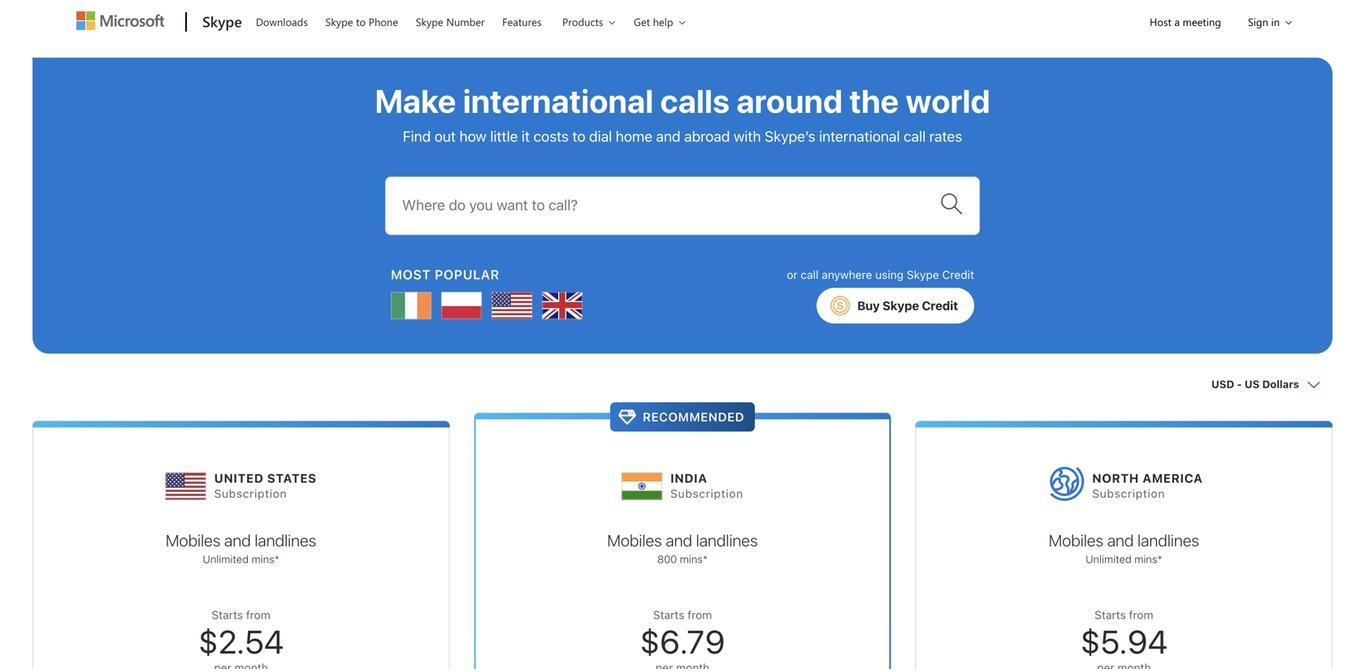 Task type: locate. For each thing, give the bounding box(es) containing it.
from
[[246, 609, 271, 622], [688, 609, 712, 622], [1129, 609, 1154, 622]]

credit down or call anywhere using skype credit
[[922, 299, 958, 313]]

subscription down 'india'
[[671, 487, 743, 501]]

2 mobiles and landlines unlimited mins * from the left
[[1049, 531, 1199, 566]]

0 horizontal spatial unlimited
[[203, 553, 249, 566]]

1 horizontal spatial mobiles and landlines unlimited mins *
[[1049, 531, 1199, 566]]

landlines down north america subscription
[[1138, 531, 1199, 550]]

* down north america subscription
[[1158, 553, 1163, 566]]

1 horizontal spatial call
[[904, 128, 926, 145]]

2 horizontal spatial starts
[[1095, 609, 1126, 622]]

mins down united states subscription at bottom left
[[252, 553, 275, 566]]

to left phone at the left
[[356, 15, 366, 29]]

subscription
[[214, 487, 287, 501], [671, 487, 743, 501], [1092, 487, 1165, 501]]

and for $5.94
[[1107, 531, 1134, 550]]

1 horizontal spatial to
[[573, 128, 586, 145]]

get help button
[[623, 1, 699, 43]]

skype for skype to phone
[[325, 15, 353, 29]]

from up $2.54
[[246, 609, 271, 622]]

1 horizontal spatial *
[[703, 553, 708, 566]]

1 mobiles and landlines unlimited mins * from the left
[[166, 531, 316, 566]]

1 * from the left
[[275, 553, 279, 566]]

1 unlimited from the left
[[203, 553, 249, 566]]

mobiles down united
[[166, 531, 221, 550]]

1 vertical spatial to
[[573, 128, 586, 145]]

call left rates
[[904, 128, 926, 145]]

buy skype credit link
[[817, 288, 974, 324], [817, 288, 974, 324]]

1 mins from the left
[[252, 553, 275, 566]]

skype right the using
[[907, 268, 939, 281]]

1 vertical spatial call
[[801, 268, 819, 281]]

* down united states subscription at bottom left
[[275, 553, 279, 566]]

ireland image
[[391, 286, 432, 327]]

starts up $5.94
[[1095, 609, 1126, 622]]

features link
[[495, 1, 549, 40]]

credit
[[942, 268, 974, 281], [922, 299, 958, 313]]

* link down united states subscription at bottom left
[[275, 553, 279, 566]]

dial
[[589, 128, 612, 145]]

0 horizontal spatial subscription
[[214, 487, 287, 501]]

international down the
[[819, 128, 900, 145]]

from for $2.54
[[246, 609, 271, 622]]

starts inside the 'starts from $6.79'
[[653, 609, 685, 622]]

starts from $6.79
[[640, 609, 725, 661]]

with
[[734, 128, 761, 145]]

800
[[657, 553, 677, 566]]

0 horizontal spatial from
[[246, 609, 271, 622]]

mins down north america subscription
[[1135, 553, 1158, 566]]

starts inside starts from $5.94
[[1095, 609, 1126, 622]]

from inside starts from $2.54
[[246, 609, 271, 622]]

3 from from the left
[[1129, 609, 1154, 622]]

0 horizontal spatial mins
[[252, 553, 275, 566]]

* link for $2.54
[[275, 553, 279, 566]]

3 mobiles from the left
[[1049, 531, 1104, 550]]

* link down north america subscription
[[1158, 553, 1163, 566]]

0 vertical spatial to
[[356, 15, 366, 29]]

0 horizontal spatial international
[[463, 82, 654, 120]]

* inside the mobiles and landlines 800 mins *
[[703, 553, 708, 566]]

2 horizontal spatial landlines
[[1138, 531, 1199, 550]]

states
[[267, 471, 317, 486]]

subscription inside north america subscription
[[1092, 487, 1165, 501]]

3 starts from the left
[[1095, 609, 1126, 622]]

and for $2.54
[[224, 531, 251, 550]]

host a meeting link
[[1136, 1, 1235, 42]]

india subscription
[[671, 471, 743, 501]]

1 starts from the left
[[212, 609, 243, 622]]

* link right 800
[[703, 553, 708, 566]]

skype for skype number
[[416, 15, 443, 29]]

landlines down united states subscription at bottom left
[[255, 531, 316, 550]]

starts
[[212, 609, 243, 622], [653, 609, 685, 622], [1095, 609, 1126, 622]]

skype inside skype number link
[[416, 15, 443, 29]]

products
[[562, 15, 603, 29]]

sign
[[1248, 15, 1268, 29]]

from up $6.79
[[688, 609, 712, 622]]

landlines down india subscription
[[696, 531, 758, 550]]

international
[[463, 82, 654, 120], [819, 128, 900, 145]]

* link for $6.79
[[703, 553, 708, 566]]

1 horizontal spatial unlimited
[[1086, 553, 1132, 566]]

and up 800
[[666, 531, 692, 550]]

mins inside the mobiles and landlines 800 mins *
[[680, 553, 703, 566]]

0 horizontal spatial landlines
[[255, 531, 316, 550]]

* link
[[275, 553, 279, 566], [703, 553, 708, 566], [1158, 553, 1163, 566]]

or
[[787, 268, 798, 281]]

to
[[356, 15, 366, 29], [573, 128, 586, 145]]

and inside the mobiles and landlines 800 mins *
[[666, 531, 692, 550]]

1 horizontal spatial starts
[[653, 609, 685, 622]]

united states image
[[492, 286, 532, 327], [165, 459, 206, 507]]

skype left downloads
[[202, 11, 242, 31]]

2 mobiles from the left
[[607, 531, 662, 550]]

3 mins from the left
[[1135, 553, 1158, 566]]

0 horizontal spatial mobiles and landlines unlimited mins *
[[166, 531, 316, 566]]

0 horizontal spatial *
[[275, 553, 279, 566]]

to left dial
[[573, 128, 586, 145]]

mobiles and landlines unlimited mins * down north america subscription
[[1049, 531, 1199, 566]]

search image
[[940, 192, 963, 215]]

sign in button
[[1235, 1, 1297, 42]]

mobiles for $5.94
[[1049, 531, 1104, 550]]

1 horizontal spatial united states image
[[492, 286, 532, 327]]

and down united states subscription at bottom left
[[224, 531, 251, 550]]

0 vertical spatial united states image
[[492, 286, 532, 327]]

1 horizontal spatial * link
[[703, 553, 708, 566]]

0 horizontal spatial to
[[356, 15, 366, 29]]

0 horizontal spatial starts
[[212, 609, 243, 622]]

mins for $5.94
[[1135, 553, 1158, 566]]

skype number
[[416, 15, 485, 29]]

landlines for $6.79
[[696, 531, 758, 550]]

landlines
[[255, 531, 316, 550], [696, 531, 758, 550], [1138, 531, 1199, 550]]

2 subscription from the left
[[671, 487, 743, 501]]

2 horizontal spatial *
[[1158, 553, 1163, 566]]

0 vertical spatial credit
[[942, 268, 974, 281]]

unlimited up starts from $2.54 on the left bottom
[[203, 553, 249, 566]]

mins
[[252, 553, 275, 566], [680, 553, 703, 566], [1135, 553, 1158, 566]]

world
[[906, 82, 990, 120]]

2 horizontal spatial * link
[[1158, 553, 1163, 566]]

3 * link from the left
[[1158, 553, 1163, 566]]

1 horizontal spatial subscription
[[671, 487, 743, 501]]

most popular
[[391, 267, 500, 282]]

skype left phone at the left
[[325, 15, 353, 29]]

using
[[875, 268, 904, 281]]

skype
[[202, 11, 242, 31], [325, 15, 353, 29], [416, 15, 443, 29], [907, 268, 939, 281], [883, 299, 919, 313]]

1 vertical spatial international
[[819, 128, 900, 145]]

mobiles and landlines unlimited mins * for $5.94
[[1049, 531, 1199, 566]]

india
[[671, 471, 708, 486]]

mins right 800
[[680, 553, 703, 566]]

0 vertical spatial international
[[463, 82, 654, 120]]

3 subscription from the left
[[1092, 487, 1165, 501]]

*
[[275, 553, 279, 566], [703, 553, 708, 566], [1158, 553, 1163, 566]]

most
[[391, 267, 431, 282]]

in
[[1271, 15, 1280, 29]]

skype left number
[[416, 15, 443, 29]]

3 landlines from the left
[[1138, 531, 1199, 550]]

0 horizontal spatial * link
[[275, 553, 279, 566]]

starts from $2.54
[[198, 609, 284, 661]]

starts for $5.94
[[1095, 609, 1126, 622]]

2 * from the left
[[703, 553, 708, 566]]

subscription for $2.54
[[214, 487, 287, 501]]

2 horizontal spatial from
[[1129, 609, 1154, 622]]

skype for skype
[[202, 11, 242, 31]]

$2.54
[[198, 623, 284, 661]]

* right 800
[[703, 553, 708, 566]]

1 horizontal spatial mobiles
[[607, 531, 662, 550]]

north america subscription
[[1092, 471, 1203, 501]]

2 horizontal spatial subscription
[[1092, 487, 1165, 501]]

mobiles down the north
[[1049, 531, 1104, 550]]

1 subscription from the left
[[214, 487, 287, 501]]

united states image left united
[[165, 459, 206, 507]]

1 mobiles from the left
[[166, 531, 221, 550]]

1 horizontal spatial mins
[[680, 553, 703, 566]]

and inside make international calls around the world find out how little it costs to dial home and abroad with skype's international call rates
[[656, 128, 681, 145]]

buy skype credit
[[857, 299, 958, 313]]

to inside the skype to phone link
[[356, 15, 366, 29]]

skype link
[[194, 1, 247, 45]]

1 landlines from the left
[[255, 531, 316, 550]]

1 from from the left
[[246, 609, 271, 622]]

2 * link from the left
[[703, 553, 708, 566]]

2 starts from the left
[[653, 609, 685, 622]]

mobiles
[[166, 531, 221, 550], [607, 531, 662, 550], [1049, 531, 1104, 550]]

1 horizontal spatial international
[[819, 128, 900, 145]]

unlimited
[[203, 553, 249, 566], [1086, 553, 1132, 566]]

starts up $2.54
[[212, 609, 243, 622]]

landlines for $2.54
[[255, 531, 316, 550]]

mobiles inside the mobiles and landlines 800 mins *
[[607, 531, 662, 550]]

3 * from the left
[[1158, 553, 1163, 566]]

skype number link
[[408, 1, 492, 40]]

1 vertical spatial united states image
[[165, 459, 206, 507]]

2 mins from the left
[[680, 553, 703, 566]]

call
[[904, 128, 926, 145], [801, 268, 819, 281]]

and down north america subscription
[[1107, 531, 1134, 550]]

sign in
[[1248, 15, 1280, 29]]

0 horizontal spatial mobiles
[[166, 531, 221, 550]]

mobiles up 800
[[607, 531, 662, 550]]

from up $5.94
[[1129, 609, 1154, 622]]

credit up buy skype credit
[[942, 268, 974, 281]]

landlines inside the mobiles and landlines 800 mins *
[[696, 531, 758, 550]]

host a meeting
[[1150, 15, 1221, 29]]

subscription down the north
[[1092, 487, 1165, 501]]

starts inside starts from $2.54
[[212, 609, 243, 622]]

number
[[446, 15, 485, 29]]

subscription inside united states subscription
[[214, 487, 287, 501]]

starts up $6.79
[[653, 609, 685, 622]]

0 vertical spatial call
[[904, 128, 926, 145]]

2 unlimited from the left
[[1086, 553, 1132, 566]]

1 horizontal spatial landlines
[[696, 531, 758, 550]]

from for $6.79
[[688, 609, 712, 622]]

2 landlines from the left
[[696, 531, 758, 550]]

0 horizontal spatial call
[[801, 268, 819, 281]]

help
[[653, 15, 673, 29]]

mobiles and landlines unlimited mins *
[[166, 531, 316, 566], [1049, 531, 1199, 566]]

call inside make international calls around the world find out how little it costs to dial home and abroad with skype's international call rates
[[904, 128, 926, 145]]

2 from from the left
[[688, 609, 712, 622]]

subscription down united
[[214, 487, 287, 501]]

skype inside skype link
[[202, 11, 242, 31]]

from inside starts from $5.94
[[1129, 609, 1154, 622]]

2 horizontal spatial mins
[[1135, 553, 1158, 566]]

mobiles and landlines unlimited mins * down united states subscription at bottom left
[[166, 531, 316, 566]]

from inside the 'starts from $6.79'
[[688, 609, 712, 622]]

1 horizontal spatial from
[[688, 609, 712, 622]]

around
[[736, 82, 843, 120]]

and right home
[[656, 128, 681, 145]]

call right or
[[801, 268, 819, 281]]

and
[[656, 128, 681, 145], [224, 531, 251, 550], [666, 531, 692, 550], [1107, 531, 1134, 550]]

popular
[[435, 267, 500, 282]]

make
[[375, 82, 456, 120]]

international up costs at the top of page
[[463, 82, 654, 120]]

2 horizontal spatial mobiles
[[1049, 531, 1104, 550]]

unlimited up starts from $5.94
[[1086, 553, 1132, 566]]

1 * link from the left
[[275, 553, 279, 566]]

united states image right poland image
[[492, 286, 532, 327]]



Task type: vqa. For each thing, say whether or not it's contained in the screenshot.
Company news link
no



Task type: describe. For each thing, give the bounding box(es) containing it.
1 vertical spatial credit
[[922, 299, 958, 313]]

starts for $6.79
[[653, 609, 685, 622]]

* for $5.94
[[1158, 553, 1163, 566]]

host
[[1150, 15, 1172, 29]]

phone
[[369, 15, 398, 29]]

find
[[403, 128, 431, 145]]

* link for $5.94
[[1158, 553, 1163, 566]]

0 horizontal spatial united states image
[[165, 459, 206, 507]]

starts from $5.94
[[1081, 609, 1168, 661]]

united kingdom image
[[542, 286, 583, 327]]

$5.94
[[1081, 623, 1168, 661]]

poland image
[[441, 286, 482, 327]]

recommended
[[643, 410, 745, 424]]

get
[[634, 15, 650, 29]]

buy
[[857, 299, 880, 313]]

abroad
[[684, 128, 730, 145]]

skype to phone link
[[318, 1, 406, 40]]

skype right buy
[[883, 299, 919, 313]]

unlimited for $5.94
[[1086, 553, 1132, 566]]

mins for $6.79
[[680, 553, 703, 566]]

Where do you want to call? text field
[[402, 185, 939, 227]]

features
[[502, 15, 542, 29]]

the
[[850, 82, 899, 120]]

landlines for $5.94
[[1138, 531, 1199, 550]]

united states subscription
[[214, 471, 317, 501]]

* for $6.79
[[703, 553, 708, 566]]

starts for $2.54
[[212, 609, 243, 622]]

get help
[[634, 15, 673, 29]]

home
[[616, 128, 653, 145]]

costs
[[534, 128, 569, 145]]

and for $6.79
[[666, 531, 692, 550]]

make international calls around the world find out how little it costs to dial home and abroad with skype's international call rates
[[375, 82, 990, 145]]

mobiles and landlines 800 mins *
[[607, 531, 758, 566]]

from for $5.94
[[1129, 609, 1154, 622]]

unlimited for $2.54
[[203, 553, 249, 566]]

out
[[435, 128, 456, 145]]

how
[[460, 128, 487, 145]]

it
[[522, 128, 530, 145]]

little
[[490, 128, 518, 145]]

products button
[[552, 1, 628, 43]]

india image
[[622, 459, 662, 507]]

to inside make international calls around the world find out how little it costs to dial home and abroad with skype's international call rates
[[573, 128, 586, 145]]

* for $2.54
[[275, 553, 279, 566]]

meeting
[[1183, 15, 1221, 29]]

skype to phone
[[325, 15, 398, 29]]

mobiles for $2.54
[[166, 531, 221, 550]]

microsoft image
[[76, 11, 164, 30]]

mobiles for $6.79
[[607, 531, 662, 550]]

united
[[214, 471, 264, 486]]

$6.79
[[640, 623, 725, 661]]

north
[[1092, 471, 1139, 486]]

a
[[1175, 15, 1180, 29]]

subscription for $5.94
[[1092, 487, 1165, 501]]

skype's
[[765, 128, 816, 145]]

downloads link
[[249, 1, 315, 40]]

america
[[1143, 471, 1203, 486]]

downloads
[[256, 15, 308, 29]]

or call anywhere using skype credit
[[787, 268, 974, 281]]

mins for $2.54
[[252, 553, 275, 566]]

calls
[[660, 82, 730, 120]]

mobiles and landlines unlimited mins * for $2.54
[[166, 531, 316, 566]]

anywhere
[[822, 268, 872, 281]]

rates
[[929, 128, 962, 145]]



